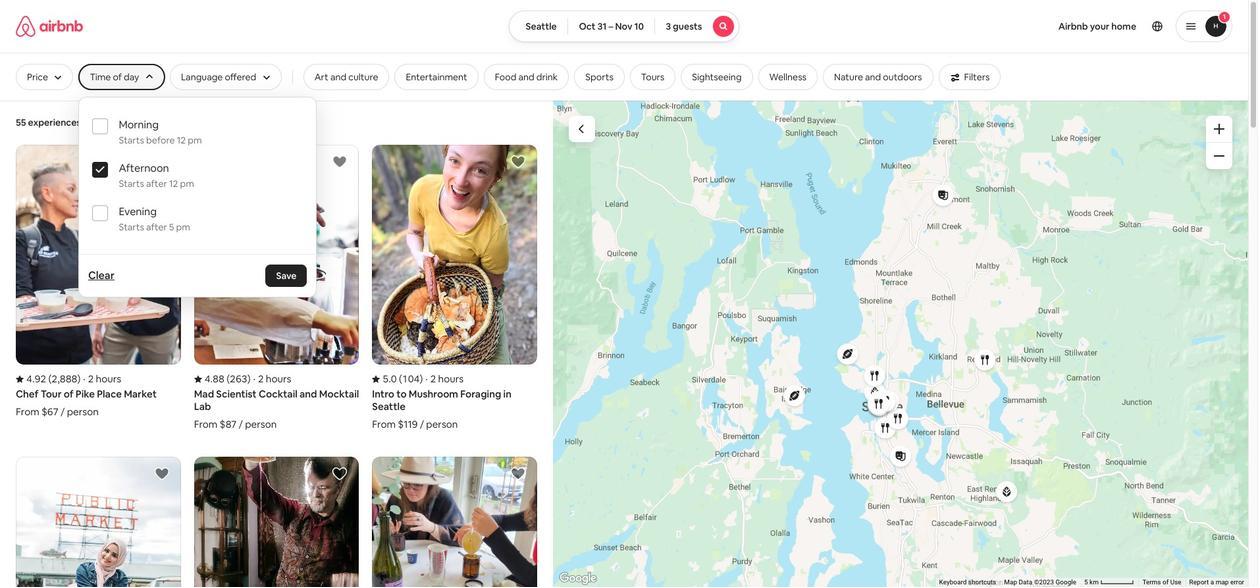 Task type: vqa. For each thing, say whether or not it's contained in the screenshot.
Newsroom link
no



Task type: describe. For each thing, give the bounding box(es) containing it.
morning starts before 12 pm
[[119, 118, 202, 146]]

Art and culture button
[[303, 64, 390, 90]]

keyboard shortcuts button
[[940, 578, 997, 588]]

save
[[276, 270, 297, 282]]

hours for foraging
[[438, 373, 464, 385]]

$119
[[398, 418, 418, 431]]

Nature and outdoors button
[[823, 64, 934, 90]]

market
[[124, 388, 157, 401]]

nature and outdoors
[[835, 71, 922, 83]]

chef
[[16, 388, 39, 401]]

to
[[397, 388, 407, 401]]

google image
[[557, 570, 600, 588]]

sightseeing
[[692, 71, 742, 83]]

of for terms
[[1163, 579, 1169, 586]]

oct 31 – nov 10
[[579, 20, 644, 32]]

12 for afternoon
[[169, 178, 178, 190]]

data
[[1019, 579, 1033, 586]]

chef tour of pike place market from $67 / person
[[16, 388, 157, 418]]

of inside the chef tour of pike place market from $67 / person
[[64, 388, 74, 401]]

–
[[609, 20, 614, 32]]

place
[[97, 388, 122, 401]]

before
[[146, 134, 175, 146]]

terms of use link
[[1143, 579, 1182, 586]]

keyboard
[[940, 579, 967, 586]]

pike
[[76, 388, 95, 401]]

starts for afternoon
[[119, 178, 144, 190]]

shortcuts
[[969, 579, 997, 586]]

of for time
[[113, 71, 122, 83]]

use
[[1171, 579, 1182, 586]]

entertainment
[[406, 71, 467, 83]]

/ for from $87
[[239, 418, 243, 431]]

time
[[90, 71, 111, 83]]

mad scientist cocktail and mocktail lab from $87 / person
[[194, 388, 359, 431]]

outdoors
[[883, 71, 922, 83]]

4.92 (2,888)
[[26, 373, 81, 385]]

add to wishlist image for intro to mushroom foraging in seattle from $119 / person
[[510, 154, 526, 170]]

day
[[124, 71, 139, 83]]

mad scientist cocktail and mocktail lab group
[[194, 145, 359, 431]]

tour
[[41, 388, 62, 401]]

pm for afternoon
[[180, 178, 194, 190]]

3
[[666, 20, 671, 32]]

error
[[1231, 579, 1245, 586]]

art
[[315, 71, 329, 83]]

mushroom
[[409, 388, 458, 401]]

3 guests button
[[655, 11, 739, 42]]

drink
[[537, 71, 558, 83]]

save button
[[266, 265, 307, 287]]

hours for pike
[[96, 373, 121, 385]]

pm for evening
[[176, 221, 190, 233]]

keyboard shortcuts
[[940, 579, 997, 586]]

time of day button
[[79, 64, 165, 90]]

after for evening
[[146, 221, 167, 233]]

intro
[[372, 388, 395, 401]]

clear
[[89, 269, 115, 283]]

wellness
[[770, 71, 807, 83]]

(104)
[[399, 373, 423, 385]]

report a map error link
[[1190, 579, 1245, 586]]

$87
[[220, 418, 237, 431]]

4.88 out of 5 average rating,  263 reviews image
[[194, 373, 251, 385]]

5 km button
[[1081, 578, 1139, 588]]

map
[[1005, 579, 1018, 586]]

km
[[1090, 579, 1099, 586]]

seattle button
[[509, 11, 569, 42]]

google map
showing 20 experiences. region
[[553, 100, 1249, 588]]

Tours button
[[630, 64, 676, 90]]

5.0 (104)
[[383, 373, 423, 385]]

google
[[1056, 579, 1077, 586]]

experiences
[[28, 117, 81, 128]]

· 2 hours for and
[[253, 373, 291, 385]]

4.88
[[205, 373, 225, 385]]

· for (2,888)
[[83, 373, 86, 385]]

5.0 out of 5 average rating,  104 reviews image
[[372, 373, 423, 385]]

$67
[[41, 406, 58, 418]]

4.92 out of 5 average rating,  2,888 reviews image
[[16, 373, 81, 385]]

person for of
[[67, 406, 99, 418]]

culture
[[349, 71, 378, 83]]

2 for 4.88 (263)
[[258, 373, 264, 385]]

guests
[[673, 20, 702, 32]]

from for mad scientist cocktail and mocktail lab from $87 / person
[[194, 418, 218, 431]]

after for afternoon
[[146, 178, 167, 190]]

Sightseeing button
[[681, 64, 753, 90]]

and for nature
[[865, 71, 881, 83]]

intro to mushroom foraging in seattle from $119 / person
[[372, 388, 512, 431]]

12 for morning
[[177, 134, 186, 146]]

starts for morning
[[119, 134, 144, 146]]

evening
[[119, 205, 157, 219]]

31
[[598, 20, 607, 32]]

Sports button
[[575, 64, 625, 90]]

seattle inside the intro to mushroom foraging in seattle from $119 / person
[[372, 401, 406, 413]]

5 km
[[1085, 579, 1101, 586]]

sports
[[586, 71, 614, 83]]



Task type: locate. For each thing, give the bounding box(es) containing it.
0 vertical spatial after
[[146, 178, 167, 190]]

1 horizontal spatial from
[[194, 418, 218, 431]]

2 horizontal spatial · 2 hours
[[426, 373, 464, 385]]

report a map error
[[1190, 579, 1245, 586]]

clear button
[[82, 263, 121, 289]]

0 horizontal spatial add to wishlist image
[[154, 154, 170, 170]]

starts for evening
[[119, 221, 144, 233]]

of inside dropdown button
[[113, 71, 122, 83]]

· 2 hours up mushroom at the left
[[426, 373, 464, 385]]

pm
[[188, 134, 202, 146], [180, 178, 194, 190], [176, 221, 190, 233]]

and right cocktail
[[300, 388, 317, 401]]

10
[[635, 20, 644, 32]]

terms of use
[[1143, 579, 1182, 586]]

1 horizontal spatial seattle
[[526, 20, 557, 32]]

0 vertical spatial starts
[[119, 134, 144, 146]]

of down (2,888) on the bottom left
[[64, 388, 74, 401]]

2 hours from the left
[[266, 373, 291, 385]]

1 horizontal spatial ·
[[253, 373, 256, 385]]

· inside mad scientist cocktail and mocktail lab group
[[253, 373, 256, 385]]

intro to mushroom foraging in seattle group
[[372, 145, 537, 431]]

oct
[[579, 20, 596, 32]]

2 horizontal spatial hours
[[438, 373, 464, 385]]

2 horizontal spatial add to wishlist image
[[510, 466, 526, 482]]

person for mushroom
[[426, 418, 458, 431]]

map
[[1216, 579, 1229, 586]]

from for intro to mushroom foraging in seattle from $119 / person
[[372, 418, 396, 431]]

add to wishlist image
[[332, 154, 348, 170], [510, 154, 526, 170], [154, 466, 170, 482]]

a
[[1211, 579, 1215, 586]]

add to wishlist image inside mad scientist cocktail and mocktail lab group
[[332, 154, 348, 170]]

· 2 hours for foraging
[[426, 373, 464, 385]]

pm inside morning starts before 12 pm
[[188, 134, 202, 146]]

food and drink
[[495, 71, 558, 83]]

2 starts from the top
[[119, 178, 144, 190]]

1 horizontal spatial 5
[[1085, 579, 1089, 586]]

· 2 hours inside mad scientist cocktail and mocktail lab group
[[253, 373, 291, 385]]

0 horizontal spatial /
[[61, 406, 65, 418]]

2 horizontal spatial 2
[[431, 373, 436, 385]]

afternoon
[[119, 161, 169, 175]]

· inside 'chef tour of pike place market' group
[[83, 373, 86, 385]]

starts inside morning starts before 12 pm
[[119, 134, 144, 146]]

hours up cocktail
[[266, 373, 291, 385]]

1 2 from the left
[[88, 373, 94, 385]]

55
[[16, 117, 26, 128]]

hours inside intro to mushroom foraging in seattle "group"
[[438, 373, 464, 385]]

person inside the chef tour of pike place market from $67 / person
[[67, 406, 99, 418]]

map data ©2023 google
[[1005, 579, 1077, 586]]

/ right $87
[[239, 418, 243, 431]]

· 2 hours inside intro to mushroom foraging in seattle "group"
[[426, 373, 464, 385]]

time of day
[[90, 71, 139, 83]]

report
[[1190, 579, 1209, 586]]

1 horizontal spatial · 2 hours
[[253, 373, 291, 385]]

1 after from the top
[[146, 178, 167, 190]]

afternoon starts after 12 pm
[[119, 161, 194, 190]]

0 horizontal spatial seattle
[[372, 401, 406, 413]]

5 down afternoon starts after 12 pm
[[169, 221, 174, 233]]

/
[[61, 406, 65, 418], [239, 418, 243, 431], [420, 418, 424, 431]]

/ inside the intro to mushroom foraging in seattle from $119 / person
[[420, 418, 424, 431]]

2 horizontal spatial /
[[420, 418, 424, 431]]

1 starts from the top
[[119, 134, 144, 146]]

mad
[[194, 388, 214, 401]]

zoom in image
[[1215, 124, 1225, 134]]

/ inside mad scientist cocktail and mocktail lab from $87 / person
[[239, 418, 243, 431]]

4.88 (263)
[[205, 373, 251, 385]]

2 horizontal spatial add to wishlist image
[[510, 154, 526, 170]]

2 inside 'chef tour of pike place market' group
[[88, 373, 94, 385]]

1 horizontal spatial add to wishlist image
[[332, 154, 348, 170]]

5 inside 'evening starts after 5 pm'
[[169, 221, 174, 233]]

2 up pike
[[88, 373, 94, 385]]

Entertainment button
[[395, 64, 479, 90]]

1 horizontal spatial 2
[[258, 373, 264, 385]]

1 vertical spatial starts
[[119, 178, 144, 190]]

and left drink
[[519, 71, 535, 83]]

and
[[331, 71, 347, 83], [519, 71, 535, 83], [865, 71, 881, 83], [300, 388, 317, 401]]

and inside mad scientist cocktail and mocktail lab from $87 / person
[[300, 388, 317, 401]]

(263)
[[227, 373, 251, 385]]

oct 31 – nov 10 button
[[568, 11, 655, 42]]

12 inside afternoon starts after 12 pm
[[169, 178, 178, 190]]

hours for and
[[266, 373, 291, 385]]

nov
[[615, 20, 633, 32]]

and right art
[[331, 71, 347, 83]]

· 2 hours inside 'chef tour of pike place market' group
[[83, 373, 121, 385]]

1 horizontal spatial add to wishlist image
[[332, 466, 348, 482]]

12
[[177, 134, 186, 146], [169, 178, 178, 190]]

from inside the intro to mushroom foraging in seattle from $119 / person
[[372, 418, 396, 431]]

· right (104)
[[426, 373, 428, 385]]

hours
[[96, 373, 121, 385], [266, 373, 291, 385], [438, 373, 464, 385]]

0 vertical spatial seattle
[[526, 20, 557, 32]]

seattle inside seattle button
[[526, 20, 557, 32]]

· inside intro to mushroom foraging in seattle "group"
[[426, 373, 428, 385]]

and for art
[[331, 71, 347, 83]]

person inside the intro to mushroom foraging in seattle from $119 / person
[[426, 418, 458, 431]]

1 vertical spatial 5
[[1085, 579, 1089, 586]]

3 hours from the left
[[438, 373, 464, 385]]

pm for morning
[[188, 134, 202, 146]]

food
[[495, 71, 517, 83]]

person inside mad scientist cocktail and mocktail lab from $87 / person
[[245, 418, 277, 431]]

person right $87
[[245, 418, 277, 431]]

/ right $67
[[61, 406, 65, 418]]

cocktail
[[259, 388, 298, 401]]

5
[[169, 221, 174, 233], [1085, 579, 1089, 586]]

2 · 2 hours from the left
[[253, 373, 291, 385]]

0 horizontal spatial ·
[[83, 373, 86, 385]]

evening starts after 5 pm
[[119, 205, 190, 233]]

0 horizontal spatial from
[[16, 406, 39, 418]]

hours up mushroom at the left
[[438, 373, 464, 385]]

0 vertical spatial 12
[[177, 134, 186, 146]]

nature
[[835, 71, 863, 83]]

2 vertical spatial pm
[[176, 221, 190, 233]]

· 2 hours up cocktail
[[253, 373, 291, 385]]

2
[[88, 373, 94, 385], [258, 373, 264, 385], [431, 373, 436, 385]]

3 · from the left
[[426, 373, 428, 385]]

after down afternoon
[[146, 178, 167, 190]]

2 horizontal spatial ·
[[426, 373, 428, 385]]

after
[[146, 178, 167, 190], [146, 221, 167, 233]]

profile element
[[755, 0, 1233, 53]]

0 vertical spatial 5
[[169, 221, 174, 233]]

none search field containing seattle
[[509, 11, 739, 42]]

0 horizontal spatial 2
[[88, 373, 94, 385]]

starts down morning
[[119, 134, 144, 146]]

/ for from $67
[[61, 406, 65, 418]]

from down chef
[[16, 406, 39, 418]]

None search field
[[509, 11, 739, 42]]

chef tour of pike place market group
[[16, 145, 181, 418]]

from inside mad scientist cocktail and mocktail lab from $87 / person
[[194, 418, 218, 431]]

/ for from $119
[[420, 418, 424, 431]]

/ inside the chef tour of pike place market from $67 / person
[[61, 406, 65, 418]]

/ right $119
[[420, 418, 424, 431]]

and for food
[[519, 71, 535, 83]]

seattle up $119
[[372, 401, 406, 413]]

pm down afternoon starts after 12 pm
[[176, 221, 190, 233]]

12 down afternoon
[[169, 178, 178, 190]]

seattle
[[526, 20, 557, 32], [372, 401, 406, 413]]

12 inside morning starts before 12 pm
[[177, 134, 186, 146]]

and right nature
[[865, 71, 881, 83]]

2 after from the top
[[146, 221, 167, 233]]

pm inside afternoon starts after 12 pm
[[180, 178, 194, 190]]

person for cocktail
[[245, 418, 277, 431]]

person
[[67, 406, 99, 418], [245, 418, 277, 431], [426, 418, 458, 431]]

person down mushroom at the left
[[426, 418, 458, 431]]

1 vertical spatial of
[[64, 388, 74, 401]]

3 starts from the top
[[119, 221, 144, 233]]

morning
[[119, 118, 159, 132]]

starts inside 'evening starts after 5 pm'
[[119, 221, 144, 233]]

55 experiences
[[16, 117, 81, 128]]

2 horizontal spatial of
[[1163, 579, 1169, 586]]

1 vertical spatial 12
[[169, 178, 178, 190]]

· 2 hours
[[83, 373, 121, 385], [253, 373, 291, 385], [426, 373, 464, 385]]

3 guests
[[666, 20, 702, 32]]

from
[[16, 406, 39, 418], [194, 418, 218, 431], [372, 418, 396, 431]]

2 inside mad scientist cocktail and mocktail lab group
[[258, 373, 264, 385]]

terms
[[1143, 579, 1162, 586]]

pm up 'evening starts after 5 pm'
[[180, 178, 194, 190]]

2 vertical spatial starts
[[119, 221, 144, 233]]

2 · from the left
[[253, 373, 256, 385]]

Food and drink button
[[484, 64, 569, 90]]

2 inside intro to mushroom foraging in seattle "group"
[[431, 373, 436, 385]]

(2,888)
[[48, 373, 81, 385]]

1 · 2 hours from the left
[[83, 373, 121, 385]]

hours inside 'chef tour of pike place market' group
[[96, 373, 121, 385]]

1 horizontal spatial person
[[245, 418, 277, 431]]

· for (263)
[[253, 373, 256, 385]]

seattle left oct
[[526, 20, 557, 32]]

2 horizontal spatial from
[[372, 418, 396, 431]]

in
[[504, 388, 512, 401]]

3 · 2 hours from the left
[[426, 373, 464, 385]]

hours up place
[[96, 373, 121, 385]]

2 for 5.0 (104)
[[431, 373, 436, 385]]

after inside afternoon starts after 12 pm
[[146, 178, 167, 190]]

art and culture
[[315, 71, 378, 83]]

2 vertical spatial of
[[1163, 579, 1169, 586]]

starts inside afternoon starts after 12 pm
[[119, 178, 144, 190]]

2 2 from the left
[[258, 373, 264, 385]]

1 horizontal spatial of
[[113, 71, 122, 83]]

foraging
[[461, 388, 501, 401]]

· up pike
[[83, 373, 86, 385]]

starts
[[119, 134, 144, 146], [119, 178, 144, 190], [119, 221, 144, 233]]

of left use
[[1163, 579, 1169, 586]]

0 horizontal spatial add to wishlist image
[[154, 466, 170, 482]]

1 · from the left
[[83, 373, 86, 385]]

4.92
[[26, 373, 46, 385]]

0 vertical spatial pm
[[188, 134, 202, 146]]

3 2 from the left
[[431, 373, 436, 385]]

starts down evening
[[119, 221, 144, 233]]

· for (104)
[[426, 373, 428, 385]]

after down evening
[[146, 221, 167, 233]]

©2023
[[1035, 579, 1055, 586]]

mocktail
[[319, 388, 359, 401]]

starts down afternoon
[[119, 178, 144, 190]]

2 right (263)
[[258, 373, 264, 385]]

from inside the chef tour of pike place market from $67 / person
[[16, 406, 39, 418]]

from for chef tour of pike place market from $67 / person
[[16, 406, 39, 418]]

of left the day on the top left
[[113, 71, 122, 83]]

2 for 4.92 (2,888)
[[88, 373, 94, 385]]

1 vertical spatial after
[[146, 221, 167, 233]]

add to wishlist image for mad scientist cocktail and mocktail lab from $87 / person
[[332, 154, 348, 170]]

person down pike
[[67, 406, 99, 418]]

add to wishlist image
[[154, 154, 170, 170], [332, 466, 348, 482], [510, 466, 526, 482]]

5 left km
[[1085, 579, 1089, 586]]

0 horizontal spatial · 2 hours
[[83, 373, 121, 385]]

from left $119
[[372, 418, 396, 431]]

0 horizontal spatial 5
[[169, 221, 174, 233]]

· 2 hours for pike
[[83, 373, 121, 385]]

5.0
[[383, 373, 397, 385]]

12 right before
[[177, 134, 186, 146]]

1 vertical spatial seattle
[[372, 401, 406, 413]]

zoom out image
[[1215, 151, 1225, 161]]

1 vertical spatial pm
[[180, 178, 194, 190]]

of
[[113, 71, 122, 83], [64, 388, 74, 401], [1163, 579, 1169, 586]]

0 horizontal spatial person
[[67, 406, 99, 418]]

from down lab on the left bottom of page
[[194, 418, 218, 431]]

·
[[83, 373, 86, 385], [253, 373, 256, 385], [426, 373, 428, 385]]

add to wishlist image inside intro to mushroom foraging in seattle "group"
[[510, 154, 526, 170]]

pm inside 'evening starts after 5 pm'
[[176, 221, 190, 233]]

hours inside mad scientist cocktail and mocktail lab group
[[266, 373, 291, 385]]

1 hours from the left
[[96, 373, 121, 385]]

5 inside button
[[1085, 579, 1089, 586]]

scientist
[[216, 388, 257, 401]]

0 horizontal spatial hours
[[96, 373, 121, 385]]

1 horizontal spatial hours
[[266, 373, 291, 385]]

1 horizontal spatial /
[[239, 418, 243, 431]]

pm right before
[[188, 134, 202, 146]]

0 horizontal spatial of
[[64, 388, 74, 401]]

lab
[[194, 401, 211, 413]]

after inside 'evening starts after 5 pm'
[[146, 221, 167, 233]]

2 up mushroom at the left
[[431, 373, 436, 385]]

· 2 hours up place
[[83, 373, 121, 385]]

Wellness button
[[758, 64, 818, 90]]

2 horizontal spatial person
[[426, 418, 458, 431]]

· right (263)
[[253, 373, 256, 385]]

tours
[[641, 71, 665, 83]]

0 vertical spatial of
[[113, 71, 122, 83]]



